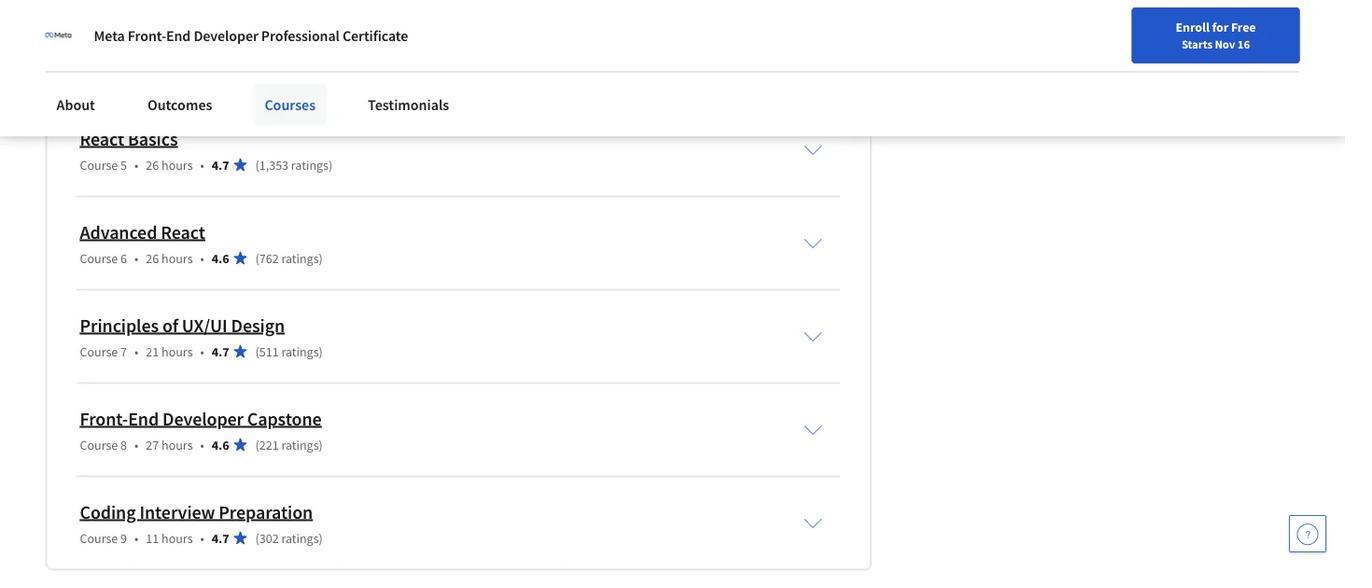 Task type: locate. For each thing, give the bounding box(es) containing it.
28
[[146, 63, 159, 80]]

) for html and css in depth
[[329, 63, 333, 80]]

4.6 left 762
[[212, 250, 229, 266]]

( for front-end developer capstone
[[255, 436, 259, 453]]

• down ux/ui
[[200, 343, 204, 360]]

end
[[166, 26, 191, 45], [128, 407, 159, 430]]

html and css in depth link
[[80, 34, 262, 57]]

coding interview preparation link
[[80, 500, 313, 524]]

4.7 for basics
[[212, 156, 229, 173]]

4 hours from the top
[[162, 343, 193, 360]]

1 vertical spatial react
[[161, 220, 205, 244]]

1 4.7 from the top
[[212, 63, 229, 80]]

( down depth
[[255, 63, 259, 80]]

certificate
[[343, 26, 408, 45]]

) right 762
[[319, 250, 323, 266]]

( down courses link
[[255, 156, 259, 173]]

5 hours from the top
[[162, 436, 193, 453]]

ratings
[[291, 63, 329, 80], [291, 156, 329, 173], [281, 250, 319, 266], [281, 343, 319, 360], [281, 436, 319, 453], [281, 530, 319, 546]]

hours down advanced react
[[162, 250, 193, 266]]

) down capstone
[[319, 436, 323, 453]]

basics
[[128, 127, 178, 150]]

( 221 ratings )
[[255, 436, 323, 453]]

depth
[[215, 34, 262, 57]]

meta
[[94, 26, 125, 45]]

course left '6'
[[80, 250, 118, 266]]

4.7 for of
[[212, 343, 229, 360]]

of
[[162, 314, 178, 337]]

4 course from the top
[[80, 343, 118, 360]]

1 26 from the top
[[146, 156, 159, 173]]

26 for react
[[146, 250, 159, 266]]

and
[[129, 34, 159, 57]]

1 ( from the top
[[255, 63, 259, 80]]

ratings for react basics
[[291, 156, 329, 173]]

advanced
[[80, 220, 157, 244]]

2 course from the top
[[80, 156, 118, 173]]

4.6
[[212, 250, 229, 266], [212, 436, 229, 453]]

• right 5
[[134, 156, 138, 173]]

5 course from the top
[[80, 436, 118, 453]]

1 course from the top
[[80, 63, 118, 80]]

27
[[146, 436, 159, 453]]

6 hours from the top
[[162, 530, 193, 546]]

6 course from the top
[[80, 530, 118, 546]]

ratings for coding interview preparation
[[281, 530, 319, 546]]

ratings right 1,159
[[291, 63, 329, 80]]

front- up 8
[[80, 407, 128, 430]]

26 down advanced react
[[146, 250, 159, 266]]

ratings for principles of ux/ui design
[[281, 343, 319, 360]]

• right 9
[[134, 530, 138, 546]]

course for principles of ux/ui design
[[80, 343, 118, 360]]

1 vertical spatial end
[[128, 407, 159, 430]]

career
[[854, 59, 890, 76]]

course left 7
[[80, 343, 118, 360]]

• right 7
[[134, 343, 138, 360]]

5 ( from the top
[[255, 436, 259, 453]]

end left 'in'
[[166, 26, 191, 45]]

0 horizontal spatial react
[[80, 127, 124, 150]]

6
[[121, 250, 127, 266]]

course left 8
[[80, 436, 118, 453]]

•
[[134, 63, 138, 80], [200, 63, 204, 80], [134, 156, 138, 173], [200, 156, 204, 173], [134, 250, 138, 266], [200, 250, 204, 266], [134, 343, 138, 360], [200, 343, 204, 360], [134, 436, 138, 453], [200, 436, 204, 453], [134, 530, 138, 546], [200, 530, 204, 546]]

0 vertical spatial end
[[166, 26, 191, 45]]

course 5 • 26 hours •
[[80, 156, 204, 173]]

4.7
[[212, 63, 229, 80], [212, 156, 229, 173], [212, 343, 229, 360], [212, 530, 229, 546]]

ratings right 1,353
[[291, 156, 329, 173]]

outcomes
[[147, 95, 212, 114]]

4 ( from the top
[[255, 343, 259, 360]]

• right 4
[[134, 63, 138, 80]]

16
[[1238, 36, 1250, 51]]

( for react basics
[[255, 156, 259, 173]]

( down design
[[255, 343, 259, 360]]

( down capstone
[[255, 436, 259, 453]]

ratings right 511
[[281, 343, 319, 360]]

starts
[[1182, 36, 1213, 51]]

2 4.6 from the top
[[212, 436, 229, 453]]

• right 8
[[134, 436, 138, 453]]

3 course from the top
[[80, 250, 118, 266]]

meta front-end developer professional certificate
[[94, 26, 408, 45]]

react basics link
[[80, 127, 178, 150]]

coding
[[80, 500, 136, 524]]

ratings right 302
[[281, 530, 319, 546]]

2 4.7 from the top
[[212, 156, 229, 173]]

1 vertical spatial 26
[[146, 250, 159, 266]]

4.7 down ux/ui
[[212, 343, 229, 360]]

front-
[[128, 26, 166, 45], [80, 407, 128, 430]]

) right 511
[[319, 343, 323, 360]]

• down outcomes
[[200, 156, 204, 173]]

hours
[[162, 63, 193, 80], [162, 156, 193, 173], [162, 250, 193, 266], [162, 343, 193, 360], [162, 436, 193, 453], [162, 530, 193, 546]]

2 hours from the top
[[162, 156, 193, 173]]

(
[[255, 63, 259, 80], [255, 156, 259, 173], [255, 250, 259, 266], [255, 343, 259, 360], [255, 436, 259, 453], [255, 530, 259, 546]]

hours right the 28
[[162, 63, 193, 80]]

for
[[1212, 19, 1229, 35]]

1 vertical spatial 4.6
[[212, 436, 229, 453]]

None search field
[[266, 49, 574, 86]]

advanced react link
[[80, 220, 205, 244]]

developer up course 8 • 27 hours •
[[162, 407, 244, 430]]

( 302 ratings )
[[255, 530, 323, 546]]

enroll
[[1176, 19, 1210, 35]]

26
[[146, 156, 159, 173], [146, 250, 159, 266]]

free
[[1231, 19, 1256, 35]]

4.6 for react
[[212, 250, 229, 266]]

3 ( from the top
[[255, 250, 259, 266]]

courses
[[265, 95, 316, 114]]

) for advanced react
[[319, 250, 323, 266]]

1,353
[[259, 156, 288, 173]]

find your new career
[[773, 59, 890, 76]]

hours right 27
[[162, 436, 193, 453]]

1 4.6 from the top
[[212, 250, 229, 266]]

front-end developer capstone
[[80, 407, 322, 430]]

0 vertical spatial 26
[[146, 156, 159, 173]]

221
[[259, 436, 279, 453]]

4.7 left 1,353
[[212, 156, 229, 173]]

react up course 6 • 26 hours •
[[161, 220, 205, 244]]

• right '6'
[[134, 250, 138, 266]]

3 hours from the top
[[162, 250, 193, 266]]

interview
[[139, 500, 215, 524]]

2 26 from the top
[[146, 250, 159, 266]]

) down professional
[[329, 63, 333, 80]]

1 horizontal spatial end
[[166, 26, 191, 45]]

shopping cart: 1 item image
[[909, 51, 944, 81]]

react
[[80, 127, 124, 150], [161, 220, 205, 244]]

( down preparation
[[255, 530, 259, 546]]

( up design
[[255, 250, 259, 266]]

course left 9
[[80, 530, 118, 546]]

ratings right 762
[[281, 250, 319, 266]]

hours for react
[[162, 250, 193, 266]]

3 4.7 from the top
[[212, 343, 229, 360]]

11
[[146, 530, 159, 546]]

developer right css
[[194, 26, 258, 45]]

hours for and
[[162, 63, 193, 80]]

4 4.7 from the top
[[212, 530, 229, 546]]

your
[[800, 59, 824, 76]]

individuals link
[[22, 0, 132, 37]]

capstone
[[247, 407, 322, 430]]

course left 4
[[80, 63, 118, 80]]

front-end developer capstone link
[[80, 407, 322, 430]]

nov
[[1215, 36, 1235, 51]]

0 horizontal spatial end
[[128, 407, 159, 430]]

2 ( from the top
[[255, 156, 259, 173]]

4.6 down front-end developer capstone on the bottom
[[212, 436, 229, 453]]

react up 5
[[80, 127, 124, 150]]

hours right 21
[[162, 343, 193, 360]]

hours right 11
[[162, 530, 193, 546]]

0 vertical spatial 4.6
[[212, 250, 229, 266]]

hours down basics at left
[[162, 156, 193, 173]]

course left 5
[[80, 156, 118, 173]]

) right 302
[[319, 530, 323, 546]]

ratings down capstone
[[281, 436, 319, 453]]

front- up course 4 • 28 hours •
[[128, 26, 166, 45]]

end up course 8 • 27 hours •
[[128, 407, 159, 430]]

6 ( from the top
[[255, 530, 259, 546]]

4.7 down the coding interview preparation at left bottom
[[212, 530, 229, 546]]

21
[[146, 343, 159, 360]]

26 down basics at left
[[146, 156, 159, 173]]

course
[[80, 63, 118, 80], [80, 156, 118, 173], [80, 250, 118, 266], [80, 343, 118, 360], [80, 436, 118, 453], [80, 530, 118, 546]]

1 hours from the top
[[162, 63, 193, 80]]

coursera image
[[22, 53, 141, 82]]

developer
[[194, 26, 258, 45], [162, 407, 244, 430]]

) right 1,353
[[329, 156, 333, 173]]

4.7 down 'in'
[[212, 63, 229, 80]]

html
[[80, 34, 125, 57]]

professional
[[261, 26, 340, 45]]

0 vertical spatial developer
[[194, 26, 258, 45]]

1 horizontal spatial react
[[161, 220, 205, 244]]

0 vertical spatial front-
[[128, 26, 166, 45]]

)
[[329, 63, 333, 80], [329, 156, 333, 173], [319, 250, 323, 266], [319, 343, 323, 360], [319, 436, 323, 453], [319, 530, 323, 546]]



Task type: describe. For each thing, give the bounding box(es) containing it.
( 511 ratings )
[[255, 343, 323, 360]]

english
[[987, 58, 1032, 77]]

principles
[[80, 314, 159, 337]]

26 for basics
[[146, 156, 159, 173]]

principles of ux/ui design
[[80, 314, 285, 337]]

testimonials link
[[357, 84, 460, 125]]

coding interview preparation
[[80, 500, 313, 524]]

course for coding interview preparation
[[80, 530, 118, 546]]

hours for interview
[[162, 530, 193, 546]]

8
[[121, 436, 127, 453]]

show notifications image
[[1093, 61, 1116, 83]]

hours for end
[[162, 436, 193, 453]]

( for advanced react
[[255, 250, 259, 266]]

0 vertical spatial react
[[80, 127, 124, 150]]

762
[[259, 250, 279, 266]]

about
[[56, 95, 95, 114]]

courses link
[[253, 84, 327, 125]]

) for front-end developer capstone
[[319, 436, 323, 453]]

find your new career link
[[764, 56, 899, 79]]

4.7 for interview
[[212, 530, 229, 546]]

1 vertical spatial front-
[[80, 407, 128, 430]]

course 9 • 11 hours •
[[80, 530, 204, 546]]

1 vertical spatial developer
[[162, 407, 244, 430]]

advanced react
[[80, 220, 205, 244]]

1,159
[[259, 63, 288, 80]]

9
[[121, 530, 127, 546]]

course for front-end developer capstone
[[80, 436, 118, 453]]

css
[[163, 34, 193, 57]]

design
[[231, 314, 285, 337]]

ratings for front-end developer capstone
[[281, 436, 319, 453]]

find
[[773, 59, 797, 76]]

( for principles of ux/ui design
[[255, 343, 259, 360]]

( for coding interview preparation
[[255, 530, 259, 546]]

302
[[259, 530, 279, 546]]

4
[[121, 63, 127, 80]]

principles of ux/ui design link
[[80, 314, 285, 337]]

( 1,353 ratings )
[[255, 156, 333, 173]]

about link
[[45, 84, 106, 125]]

) for react basics
[[329, 156, 333, 173]]

( 762 ratings )
[[255, 250, 323, 266]]

help center image
[[1297, 523, 1319, 545]]

react basics
[[80, 127, 178, 150]]

5
[[121, 156, 127, 173]]

ratings for advanced react
[[281, 250, 319, 266]]

testimonials
[[368, 95, 449, 114]]

course for react basics
[[80, 156, 118, 173]]

) for principles of ux/ui design
[[319, 343, 323, 360]]

7
[[121, 343, 127, 360]]

course 6 • 26 hours •
[[80, 250, 204, 266]]

• down front-end developer capstone on the bottom
[[200, 436, 204, 453]]

511
[[259, 343, 279, 360]]

ux/ui
[[182, 314, 227, 337]]

• down coding interview preparation link
[[200, 530, 204, 546]]

course 4 • 28 hours •
[[80, 63, 204, 80]]

meta image
[[45, 22, 71, 49]]

4.7 for and
[[212, 63, 229, 80]]

english button
[[953, 37, 1066, 98]]

individuals
[[50, 9, 124, 28]]

new
[[827, 59, 851, 76]]

course for html and css in depth
[[80, 63, 118, 80]]

course 8 • 27 hours •
[[80, 436, 204, 453]]

ratings for html and css in depth
[[291, 63, 329, 80]]

• down advanced react
[[200, 250, 204, 266]]

( 1,159 ratings )
[[255, 63, 333, 80]]

in
[[197, 34, 212, 57]]

course 7 • 21 hours •
[[80, 343, 204, 360]]

hours for of
[[162, 343, 193, 360]]

) for coding interview preparation
[[319, 530, 323, 546]]

course for advanced react
[[80, 250, 118, 266]]

hours for basics
[[162, 156, 193, 173]]

preparation
[[219, 500, 313, 524]]

4.6 for end
[[212, 436, 229, 453]]

• down 'in'
[[200, 63, 204, 80]]

html and css in depth
[[80, 34, 262, 57]]

enroll for free starts nov 16
[[1176, 19, 1256, 51]]

outcomes link
[[136, 84, 223, 125]]

( for html and css in depth
[[255, 63, 259, 80]]



Task type: vqa. For each thing, say whether or not it's contained in the screenshot.
( 302 ratings )
yes



